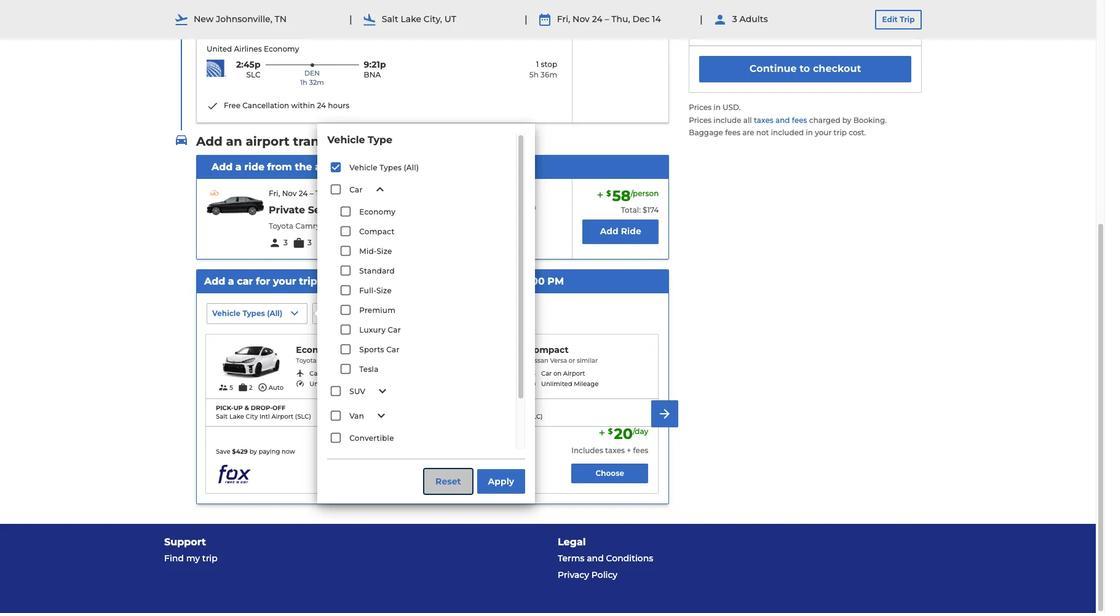 Task type: describe. For each thing, give the bounding box(es) containing it.
$ 20 /day
[[608, 425, 649, 443]]

drop- for economy
[[251, 404, 273, 412]]

ride for a
[[244, 161, 265, 173]]

hours
[[328, 101, 350, 110]]

charged
[[810, 115, 841, 125]]

429
[[236, 448, 248, 456]]

an
[[226, 134, 242, 149]]

vehicle for vehicle type
[[327, 134, 365, 146]]

20 for $ 20
[[383, 425, 401, 443]]

58
[[612, 187, 631, 205]]

1 horizontal spatial trip
[[299, 276, 317, 287]]

camry
[[295, 221, 320, 231]]

& for compact
[[476, 404, 481, 412]]

$ 20
[[377, 425, 401, 443]]

types for (
[[243, 309, 265, 318]]

0 horizontal spatial taxes
[[605, 446, 625, 455]]

toyota inside economy toyota yaris or similar
[[296, 357, 317, 365]]

airport up save $ 429 by paying now in the left of the page
[[272, 413, 294, 421]]

. inside /mo with affirm . see if you qualify
[[910, 11, 912, 22]]

thursday, december 14 united airlines economy
[[207, 29, 299, 53]]

2 prices from the top
[[689, 115, 712, 125]]

trip inside support find my trip
[[202, 553, 218, 564]]

fri, for fri, nov 24 – thu, dec 14
[[557, 14, 570, 25]]

save
[[216, 448, 230, 456]]

similar for economy
[[343, 357, 364, 365]]

private
[[269, 204, 305, 216]]

nashville,
[[314, 14, 364, 25]]

are
[[743, 128, 755, 137]]

20 for $ 20 /day
[[614, 425, 633, 443]]

2 vertical spatial fees
[[633, 446, 649, 455]]

1 paying from the left
[[259, 448, 280, 456]]

0 horizontal spatial airport
[[246, 134, 290, 149]]

fri, for fri, nov 24 – thu, dec 14 private sedan toyota camry
[[269, 189, 280, 198]]

transfer
[[293, 134, 344, 149]]

slc
[[246, 70, 261, 80]]

time
[[375, 238, 392, 247]]

includes
[[572, 446, 603, 455]]

2 city, from the left
[[424, 14, 442, 25]]

/mo
[[843, 11, 860, 22]]

14 inside the thursday, december 14 united airlines economy
[[289, 29, 297, 38]]

32m
[[309, 78, 324, 87]]

(
[[267, 309, 270, 318]]

legal
[[558, 537, 586, 548]]

and inside legal terms and conditions privacy policy
[[587, 553, 604, 564]]

includes taxes + fees
[[572, 446, 649, 455]]

not
[[757, 128, 769, 137]]

1 vertical spatial car
[[237, 276, 253, 287]]

2 salt lake city, ut from the left
[[382, 14, 456, 25]]

continue to checkout button
[[700, 56, 912, 82]]

a for car
[[228, 276, 234, 287]]

edit for edit trip
[[883, 15, 898, 24]]

car on airport for compact
[[541, 370, 585, 378]]

free for free cancellation
[[471, 202, 487, 211]]

up for compact
[[465, 404, 475, 412]]

add a ride from the airport to your hotel and back.
[[212, 161, 472, 173]]

nissan
[[528, 357, 549, 365]]

cancellation for free cancellation
[[489, 202, 536, 211]]

10
[[331, 238, 339, 247]]

1 tn from the left
[[367, 14, 381, 25]]

thu, for fri, nov 24 – thu, dec 14
[[612, 14, 630, 25]]

find my trip link
[[164, 551, 538, 567]]

1 horizontal spatial car
[[406, 134, 426, 149]]

see if you qualify link
[[690, 23, 912, 36]]

car right sports
[[386, 345, 400, 354]]

1h
[[300, 78, 307, 87]]

and right (all)
[[422, 161, 441, 173]]

2 horizontal spatial fees
[[792, 115, 808, 125]]

new johnsonville, tn
[[194, 14, 287, 25]]

by paying now
[[480, 448, 527, 456]]

johnsonville,
[[216, 14, 272, 25]]

airport up by paying now
[[503, 413, 525, 421]]

off for compact
[[504, 404, 517, 412]]

free cancellation
[[471, 202, 536, 211]]

auto for automatic transmission. image
[[269, 384, 284, 392]]

the
[[295, 161, 312, 173]]

to right 11:00
[[450, 276, 461, 287]]

)
[[280, 309, 283, 318]]

size for full-
[[376, 286, 392, 295]]

adults
[[740, 14, 768, 25]]

edit trip button
[[875, 10, 922, 30]]

affirm
[[884, 10, 910, 21]]

0 horizontal spatial by
[[250, 448, 257, 456]]

support find my trip
[[164, 537, 218, 564]]

& for economy
[[245, 404, 249, 412]]

trip inside prices in usd. prices include all taxes and fees charged by booking . baggage fees are not included in your trip cost.
[[834, 128, 847, 137]]

drop- inside button
[[384, 309, 407, 318]]

car right luxury
[[388, 325, 401, 334]]

united
[[207, 44, 232, 53]]

. inside prices in usd. prices include all taxes and fees charged by booking . baggage fees are not included in your trip cost.
[[885, 115, 887, 125]]

yaris
[[318, 357, 333, 365]]

van
[[350, 411, 364, 421]]

vehicle for vehicle types (all)
[[350, 163, 378, 172]]

36m
[[541, 70, 557, 79]]

save $ 429 by paying now
[[216, 448, 295, 456]]

2 vertical spatial dec
[[489, 276, 509, 287]]

(slc) for economy
[[295, 413, 311, 421]]

1 salt lake city, ut from the left
[[207, 14, 296, 25]]

policy
[[592, 570, 618, 581]]

for
[[256, 276, 270, 287]]

up for economy
[[234, 404, 243, 412]]

edit pick-up and drop-off
[[318, 309, 417, 318]]

to right rental
[[429, 134, 442, 149]]

pick- for economy
[[216, 404, 234, 412]]

car down yaris
[[310, 370, 320, 378]]

– for fri, nov 24 – thu, dec 14
[[605, 14, 609, 25]]

premium
[[359, 306, 396, 315]]

$ for $ 58 /person
[[606, 189, 611, 198]]

economy toyota yaris or similar
[[296, 345, 364, 365]]

1 stop 5h 36m
[[530, 60, 557, 79]]

full-
[[359, 286, 376, 295]]

off for economy
[[273, 404, 286, 412]]

thursday,
[[207, 29, 244, 38]]

new
[[194, 14, 214, 25]]

airport down yaris
[[332, 370, 354, 378]]

trip
[[900, 15, 915, 24]]

| for 3 adults
[[700, 13, 703, 25]]

mileage for compact
[[574, 380, 599, 388]]

unlimited for economy
[[310, 380, 341, 388]]

add for add ride
[[600, 226, 619, 237]]

0 horizontal spatial in
[[714, 103, 721, 112]]

| for salt lake city, ut
[[349, 13, 352, 25]]

continue
[[750, 63, 797, 75]]

include
[[714, 115, 742, 125]]

$ for $ 20
[[377, 427, 381, 436]]

11:00
[[405, 276, 428, 287]]

2 paying from the left
[[490, 448, 512, 456]]

taxes inside prices in usd. prices include all taxes and fees charged by booking . baggage fees are not included in your trip cost.
[[754, 115, 774, 125]]

or for economy
[[335, 357, 341, 365]]

$ for $ 20 /day
[[608, 427, 613, 436]]

pick-up & drop-off salt lake city intl airport (slc) for economy
[[216, 404, 311, 421]]

conditions
[[606, 553, 654, 564]]

vehicle type dialog
[[313, 119, 540, 509]]

off inside button
[[407, 309, 417, 318]]

economy inside the thursday, december 14 united airlines economy
[[264, 44, 299, 53]]

9:21p bna
[[364, 59, 386, 80]]

airport down "versa"
[[563, 370, 585, 378]]

2:45p slc
[[236, 59, 261, 80]]

9:21p
[[364, 59, 386, 70]]

drop- for compact
[[483, 404, 504, 412]]

1 ut from the left
[[282, 14, 296, 25]]

sedan
[[308, 204, 340, 216]]

1 horizontal spatial in
[[806, 128, 813, 137]]

2 vertical spatial vehicle
[[212, 309, 241, 318]]

nashville, tn
[[314, 14, 381, 25]]

add ride
[[600, 226, 641, 237]]

sports car
[[359, 345, 400, 354]]

mileage for economy
[[342, 380, 367, 388]]

unlimited mileage for economy
[[310, 380, 367, 388]]

vehicle types (all)
[[350, 163, 419, 172]]

trip!
[[478, 134, 505, 149]]

1 horizontal spatial by
[[481, 448, 489, 456]]

0 vertical spatial from
[[267, 161, 292, 173]]

to down vehicle type
[[353, 161, 364, 173]]

compact for compact
[[359, 227, 395, 236]]

1
[[536, 60, 539, 69]]

your right for
[[273, 276, 296, 287]]

fri, nov 24 – thu, dec 14
[[557, 14, 661, 25]]

cost.
[[849, 128, 866, 137]]

privacy policy link
[[558, 567, 932, 584]]

min
[[341, 238, 356, 247]]

nov for fri, nov 24 – thu, dec 14 private sedan toyota camry
[[282, 189, 297, 198]]

add for add an airport transfer or rental car to your trip!
[[196, 134, 223, 149]]

back.
[[444, 161, 472, 173]]

dec for fri, nov 24 – thu, dec 14 private sedan toyota camry
[[334, 189, 348, 198]]

stop
[[541, 60, 557, 69]]

/day
[[633, 427, 649, 436]]



Task type: vqa. For each thing, say whether or not it's contained in the screenshot.
Privacy
yes



Task type: locate. For each thing, give the bounding box(es) containing it.
unlimited mileage for compact
[[541, 380, 599, 388]]

2 horizontal spatial trip
[[834, 128, 847, 137]]

now
[[282, 448, 295, 456], [513, 448, 527, 456]]

types left (all)
[[380, 163, 402, 172]]

toyota left yaris
[[296, 357, 317, 365]]

apply button
[[477, 470, 526, 494]]

1 vertical spatial a
[[228, 276, 234, 287]]

if
[[856, 23, 861, 35]]

compact inside compact nissan versa or similar
[[528, 345, 569, 356]]

1:00
[[525, 276, 545, 287]]

&
[[245, 404, 249, 412], [476, 404, 481, 412]]

3
[[733, 14, 737, 25], [284, 238, 288, 247], [308, 238, 312, 247]]

3 left adults
[[733, 14, 737, 25]]

0 horizontal spatial compact
[[359, 227, 395, 236]]

0 horizontal spatial ride
[[244, 161, 265, 173]]

pick- down compact image
[[448, 404, 465, 412]]

drop- down automatic transmission. image
[[251, 404, 273, 412]]

2 similar from the left
[[577, 357, 598, 365]]

1 horizontal spatial compact
[[528, 345, 569, 356]]

similar for compact
[[577, 357, 598, 365]]

1 horizontal spatial pick-up & drop-off salt lake city intl airport (slc)
[[448, 404, 543, 421]]

– inside fri, nov 24 – thu, dec 14 private sedan toyota camry
[[310, 189, 314, 198]]

14 inside fri, nov 24 – thu, dec 14 private sedan toyota camry
[[350, 189, 358, 198]]

1 horizontal spatial pick-
[[336, 309, 355, 318]]

0 horizontal spatial similar
[[343, 357, 364, 365]]

cancellation
[[242, 101, 289, 110], [489, 202, 536, 211]]

0 vertical spatial vehicle
[[327, 134, 365, 146]]

(all)
[[404, 163, 419, 172]]

full-size
[[359, 286, 392, 295]]

2 horizontal spatial fri,
[[557, 14, 570, 25]]

1 on from the left
[[322, 370, 330, 378]]

reset
[[436, 476, 461, 487]]

off down 11:00
[[407, 309, 417, 318]]

to right continue
[[800, 63, 810, 75]]

your down rental
[[366, 161, 390, 173]]

1 horizontal spatial free
[[471, 202, 487, 211]]

tn
[[367, 14, 381, 25], [275, 14, 287, 25]]

edit inside button
[[883, 15, 898, 24]]

0 vertical spatial free
[[224, 101, 241, 110]]

0 horizontal spatial tn
[[275, 14, 287, 25]]

0 horizontal spatial 20
[[383, 425, 401, 443]]

unlimited mileage down yaris
[[310, 380, 367, 388]]

pick- for compact
[[448, 404, 465, 412]]

fees
[[792, 115, 808, 125], [725, 128, 741, 137], [633, 446, 649, 455]]

5
[[230, 384, 233, 392]]

cars image
[[174, 133, 189, 147]]

sports
[[359, 345, 384, 354]]

auto for compact image
[[500, 384, 515, 392]]

qualify
[[882, 23, 912, 35]]

1 intl from the left
[[260, 413, 270, 421]]

or right "versa"
[[569, 357, 575, 365]]

auto down compact image
[[500, 384, 515, 392]]

choose
[[596, 469, 625, 478]]

0 horizontal spatial free
[[224, 101, 241, 110]]

2 ut from the left
[[445, 14, 456, 25]]

1 vertical spatial types
[[243, 309, 265, 318]]

and
[[776, 115, 790, 125], [422, 161, 441, 173], [368, 309, 382, 318], [587, 553, 604, 564]]

. up qualify
[[910, 11, 912, 22]]

economy for economy
[[359, 207, 396, 216]]

2 auto from the left
[[500, 384, 515, 392]]

up down compact image
[[465, 404, 475, 412]]

+
[[627, 446, 631, 455]]

dec for fri, nov 24 – thu, dec 14
[[633, 14, 650, 25]]

1 horizontal spatial up
[[355, 309, 365, 318]]

booking
[[854, 115, 885, 125]]

1 prices from the top
[[689, 103, 712, 112]]

add
[[196, 134, 223, 149], [212, 161, 233, 173], [600, 226, 619, 237], [204, 276, 225, 287]]

add for add a car for your trip from fri, nov 24 11:00 pm to thu, dec 14 1:00 pm
[[204, 276, 225, 287]]

or for compact
[[569, 357, 575, 365]]

economy inside vehicle type dialog
[[359, 207, 396, 216]]

free cancellation within 24 hours
[[224, 101, 350, 110]]

your up back. on the top left
[[446, 134, 475, 149]]

within
[[291, 101, 315, 110]]

add left an
[[196, 134, 223, 149]]

pm right the 1:00 on the left
[[548, 276, 564, 287]]

cancellation for free cancellation within 24 hours
[[242, 101, 289, 110]]

up to 2 pieces of luggage. image
[[238, 383, 248, 393]]

1 vertical spatial vehicle
[[350, 163, 378, 172]]

support
[[164, 537, 206, 548]]

checkout
[[813, 63, 862, 75]]

1 city from the left
[[246, 413, 258, 421]]

1 horizontal spatial city,
[[424, 14, 442, 25]]

dec inside fri, nov 24 – thu, dec 14 private sedan toyota camry
[[334, 189, 348, 198]]

0 horizontal spatial a
[[228, 276, 234, 287]]

1 horizontal spatial |
[[525, 13, 528, 25]]

0 horizontal spatial pick-up & drop-off salt lake city intl airport (slc)
[[216, 404, 311, 421]]

pick-
[[336, 309, 355, 318], [216, 404, 234, 412], [448, 404, 465, 412]]

1 vertical spatial airport
[[315, 161, 350, 173]]

2 horizontal spatial nov
[[573, 14, 590, 25]]

car on airport down yaris
[[310, 370, 354, 378]]

1 vertical spatial economy
[[359, 207, 396, 216]]

dec
[[633, 14, 650, 25], [334, 189, 348, 198], [489, 276, 509, 287]]

1 horizontal spatial intl
[[491, 413, 502, 421]]

|
[[349, 13, 352, 25], [525, 13, 528, 25], [700, 13, 703, 25]]

1 unlimited mileage from the left
[[310, 380, 367, 388]]

1 horizontal spatial (slc)
[[527, 413, 543, 421]]

2 horizontal spatial up
[[465, 404, 475, 412]]

a down an
[[236, 161, 242, 173]]

up up luxury
[[355, 309, 365, 318]]

compact up nissan
[[528, 345, 569, 356]]

in down charged
[[806, 128, 813, 137]]

pick- down the up to 5 people. icon
[[216, 404, 234, 412]]

thu, for fri, nov 24 – thu, dec 14 private sedan toyota camry
[[316, 189, 332, 198]]

thu, inside fri, nov 24 – thu, dec 14 private sedan toyota camry
[[316, 189, 332, 198]]

0 horizontal spatial .
[[885, 115, 887, 125]]

0 horizontal spatial nov
[[282, 189, 297, 198]]

2 & from the left
[[476, 404, 481, 412]]

1 vertical spatial cancellation
[[489, 202, 536, 211]]

2
[[249, 384, 253, 392]]

edit trip
[[883, 15, 915, 24]]

2 unlimited from the left
[[541, 380, 572, 388]]

to inside button
[[800, 63, 810, 75]]

prices
[[689, 103, 712, 112], [689, 115, 712, 125]]

2 intl from the left
[[491, 413, 502, 421]]

1 horizontal spatial car on airport
[[541, 370, 585, 378]]

1 horizontal spatial nov
[[366, 276, 387, 287]]

fees up included
[[792, 115, 808, 125]]

total: $174
[[621, 205, 659, 215]]

on down "versa"
[[554, 370, 562, 378]]

2 pick-up & drop-off salt lake city intl airport (slc) from the left
[[448, 404, 543, 421]]

and up luxury
[[368, 309, 382, 318]]

5h
[[530, 70, 539, 79]]

total:
[[621, 205, 641, 215]]

city for economy
[[246, 413, 258, 421]]

city for compact
[[478, 413, 490, 421]]

0 vertical spatial economy
[[264, 44, 299, 53]]

free for free cancellation within 24 hours
[[224, 101, 241, 110]]

suv
[[350, 387, 366, 396]]

1 car on airport from the left
[[310, 370, 354, 378]]

similar down sports
[[343, 357, 364, 365]]

2 vertical spatial economy
[[296, 345, 338, 356]]

bna
[[364, 70, 381, 80]]

and inside prices in usd. prices include all taxes and fees charged by booking . baggage fees are not included in your trip cost.
[[776, 115, 790, 125]]

pick- left premium
[[336, 309, 355, 318]]

pick-up & drop-off salt lake city intl airport (slc) for compact
[[448, 404, 543, 421]]

on
[[322, 370, 330, 378], [554, 370, 562, 378]]

(slc) up by paying now
[[527, 413, 543, 421]]

toyota inside fri, nov 24 – thu, dec 14 private sedan toyota camry
[[269, 221, 294, 231]]

types for (all)
[[380, 163, 402, 172]]

up to 5 people. image
[[219, 383, 228, 393]]

airport right an
[[246, 134, 290, 149]]

$ inside "$ 20 /day"
[[608, 427, 613, 436]]

1 pm from the left
[[431, 276, 448, 287]]

your down charged
[[815, 128, 832, 137]]

intl for compact
[[491, 413, 502, 421]]

1 vertical spatial ride
[[358, 238, 373, 247]]

1 vertical spatial in
[[806, 128, 813, 137]]

0 horizontal spatial from
[[267, 161, 292, 173]]

fees down 'include'
[[725, 128, 741, 137]]

2 mileage from the left
[[574, 380, 599, 388]]

0 horizontal spatial toyota
[[269, 221, 294, 231]]

trip left cost.
[[834, 128, 847, 137]]

1 vertical spatial trip
[[299, 276, 317, 287]]

pick-up & drop-off salt lake city intl airport (slc) down automatic transmission. image
[[216, 404, 311, 421]]

free
[[224, 101, 241, 110], [471, 202, 487, 211]]

mileage
[[342, 380, 367, 388], [574, 380, 599, 388]]

compact image
[[448, 345, 518, 380]]

2 car on airport from the left
[[541, 370, 585, 378]]

2 city from the left
[[478, 413, 490, 421]]

2 on from the left
[[554, 370, 562, 378]]

1 vertical spatial size
[[376, 286, 392, 295]]

0 horizontal spatial or
[[335, 357, 341, 365]]

paying up apply
[[490, 448, 512, 456]]

add a car for your trip from fri, nov 24 11:00 pm to thu, dec 14 1:00 pm
[[204, 276, 564, 287]]

december
[[246, 29, 287, 38]]

trip right my
[[202, 553, 218, 564]]

24 inside fri, nov 24 – thu, dec 14 private sedan toyota camry
[[299, 189, 308, 198]]

$ inside $ 58 /person
[[606, 189, 611, 198]]

2 vertical spatial nov
[[366, 276, 387, 287]]

3 | from the left
[[700, 13, 703, 25]]

automatic transmission. image
[[258, 383, 267, 393]]

your
[[815, 128, 832, 137], [446, 134, 475, 149], [366, 161, 390, 173], [273, 276, 296, 287]]

add inside button
[[600, 226, 619, 237]]

car on airport for economy
[[310, 370, 354, 378]]

apply
[[488, 476, 514, 487]]

convertible
[[350, 433, 394, 443]]

up inside button
[[355, 309, 365, 318]]

taxes left +
[[605, 446, 625, 455]]

$ inside $ 20
[[377, 427, 381, 436]]

1 now from the left
[[282, 448, 295, 456]]

pm right 11:00
[[431, 276, 448, 287]]

0 vertical spatial in
[[714, 103, 721, 112]]

0 horizontal spatial city,
[[257, 14, 279, 25]]

car
[[406, 134, 426, 149], [237, 276, 253, 287]]

car down nissan
[[541, 370, 552, 378]]

vehicle left (
[[212, 309, 241, 318]]

1 horizontal spatial 3
[[308, 238, 312, 247]]

compact for compact nissan versa or similar
[[528, 345, 569, 356]]

now up apply
[[513, 448, 527, 456]]

pick- inside button
[[336, 309, 355, 318]]

1 vertical spatial toyota
[[296, 357, 317, 365]]

a for ride
[[236, 161, 242, 173]]

see
[[838, 23, 854, 35]]

2 horizontal spatial 3
[[733, 14, 737, 25]]

privacy
[[558, 570, 589, 581]]

mileage down tesla
[[342, 380, 367, 388]]

– for fri, nov 24 – thu, dec 14 private sedan toyota camry
[[310, 189, 314, 198]]

mileage down compact nissan versa or similar
[[574, 380, 599, 388]]

off
[[407, 309, 417, 318], [273, 404, 286, 412], [504, 404, 517, 412]]

2 vertical spatial fri,
[[348, 276, 364, 287]]

types left (
[[243, 309, 265, 318]]

ride
[[621, 226, 641, 237]]

2 horizontal spatial by
[[843, 115, 852, 125]]

drop- up luxury car
[[384, 309, 407, 318]]

united airlines-image image
[[207, 60, 226, 77]]

1 mileage from the left
[[342, 380, 367, 388]]

0 horizontal spatial 3
[[284, 238, 288, 247]]

2 horizontal spatial or
[[569, 357, 575, 365]]

similar
[[343, 357, 364, 365], [577, 357, 598, 365]]

types inside vehicle type dialog
[[380, 163, 402, 172]]

pick-up & drop-off salt lake city intl airport (slc) up by paying now
[[448, 404, 543, 421]]

ride right min
[[358, 238, 373, 247]]

on for compact
[[554, 370, 562, 378]]

ride left the the
[[244, 161, 265, 173]]

economy up yaris
[[296, 345, 338, 356]]

1 similar from the left
[[343, 357, 364, 365]]

economy for economy toyota yaris or similar
[[296, 345, 338, 356]]

0 vertical spatial nov
[[573, 14, 590, 25]]

nov
[[573, 14, 590, 25], [282, 189, 297, 198], [366, 276, 387, 287]]

economy up time
[[359, 207, 396, 216]]

1 horizontal spatial taxes
[[754, 115, 774, 125]]

1 horizontal spatial .
[[910, 11, 912, 22]]

reset button
[[425, 470, 472, 494]]

0 vertical spatial cancellation
[[242, 101, 289, 110]]

fri, inside fri, nov 24 – thu, dec 14 private sedan toyota camry
[[269, 189, 280, 198]]

by right 429
[[250, 448, 257, 456]]

0 vertical spatial ride
[[244, 161, 265, 173]]

1 horizontal spatial auto
[[500, 384, 515, 392]]

trip right for
[[299, 276, 317, 287]]

1 | from the left
[[349, 13, 352, 25]]

2 20 from the left
[[614, 425, 633, 443]]

0 horizontal spatial pick-
[[216, 404, 234, 412]]

and up included
[[776, 115, 790, 125]]

fri,
[[557, 14, 570, 25], [269, 189, 280, 198], [348, 276, 364, 287]]

/person
[[631, 189, 659, 198]]

or inside compact nissan versa or similar
[[569, 357, 575, 365]]

0 horizontal spatial trip
[[202, 553, 218, 564]]

1 city, from the left
[[257, 14, 279, 25]]

mid-
[[359, 246, 377, 256]]

1 vertical spatial dec
[[334, 189, 348, 198]]

2 vertical spatial trip
[[202, 553, 218, 564]]

0 vertical spatial trip
[[834, 128, 847, 137]]

pm
[[431, 276, 448, 287], [548, 276, 564, 287]]

2 vertical spatial thu,
[[464, 276, 486, 287]]

0 horizontal spatial intl
[[260, 413, 270, 421]]

(slc) for compact
[[527, 413, 543, 421]]

size up standard
[[377, 246, 392, 256]]

by inside prices in usd. prices include all taxes and fees charged by booking . baggage fees are not included in your trip cost.
[[843, 115, 852, 125]]

car on airport down "versa"
[[541, 370, 585, 378]]

0 horizontal spatial (slc)
[[295, 413, 311, 421]]

vehicle type
[[327, 134, 393, 146]]

now right 429
[[282, 448, 295, 456]]

on down yaris
[[322, 370, 330, 378]]

1 horizontal spatial a
[[236, 161, 242, 173]]

add an airport transfer or rental car to your trip!
[[196, 134, 505, 149]]

fri, down standard
[[348, 276, 364, 287]]

1 pick-up & drop-off salt lake city intl airport (slc) from the left
[[216, 404, 311, 421]]

edit inside button
[[318, 309, 334, 318]]

1 20 from the left
[[383, 425, 401, 443]]

or right yaris
[[335, 357, 341, 365]]

1 horizontal spatial airport
[[315, 161, 350, 173]]

1 horizontal spatial salt lake city, ut
[[382, 14, 456, 25]]

tesla
[[359, 365, 379, 374]]

similar right "versa"
[[577, 357, 598, 365]]

edit for edit pick-up and drop-off
[[318, 309, 334, 318]]

free down back. on the top left
[[471, 202, 487, 211]]

2 horizontal spatial dec
[[633, 14, 650, 25]]

off up by paying now
[[504, 404, 517, 412]]

0 horizontal spatial mileage
[[342, 380, 367, 388]]

1 horizontal spatial unlimited mileage
[[541, 380, 599, 388]]

add left ride
[[600, 226, 619, 237]]

and inside button
[[368, 309, 382, 318]]

drop- up by paying now
[[483, 404, 504, 412]]

terms
[[558, 553, 585, 564]]

free up an
[[224, 101, 241, 110]]

similar inside compact nissan versa or similar
[[577, 357, 598, 365]]

economy image
[[216, 345, 286, 380]]

fri, up stop
[[557, 14, 570, 25]]

tn up december
[[275, 14, 287, 25]]

size for mid-
[[377, 246, 392, 256]]

compact up time
[[359, 227, 395, 236]]

2 horizontal spatial pick-
[[448, 404, 465, 412]]

2 tn from the left
[[275, 14, 287, 25]]

1 auto from the left
[[269, 384, 284, 392]]

or
[[347, 134, 361, 149], [335, 357, 341, 365], [569, 357, 575, 365]]

1 vertical spatial compact
[[528, 345, 569, 356]]

0 horizontal spatial dec
[[334, 189, 348, 198]]

unlimited mileage
[[310, 380, 367, 388], [541, 380, 599, 388]]

or inside economy toyota yaris or similar
[[335, 357, 341, 365]]

city down 2
[[246, 413, 258, 421]]

unlimited for compact
[[541, 380, 572, 388]]

3 down "camry"
[[308, 238, 312, 247]]

fri, up private
[[269, 189, 280, 198]]

city
[[246, 413, 258, 421], [478, 413, 490, 421]]

0 horizontal spatial car
[[237, 276, 253, 287]]

1 vertical spatial thu,
[[316, 189, 332, 198]]

0 vertical spatial compact
[[359, 227, 395, 236]]

1 horizontal spatial paying
[[490, 448, 512, 456]]

toyota down private
[[269, 221, 294, 231]]

2 pm from the left
[[548, 276, 564, 287]]

1 horizontal spatial fees
[[725, 128, 741, 137]]

0 horizontal spatial auto
[[269, 384, 284, 392]]

intl down automatic transmission. image
[[260, 413, 270, 421]]

0 horizontal spatial unlimited mileage
[[310, 380, 367, 388]]

fees right +
[[633, 446, 649, 455]]

by up cost.
[[843, 115, 852, 125]]

vehicle up add a ride from the airport to your hotel and back.
[[327, 134, 365, 146]]

airlines
[[234, 44, 262, 53]]

car left for
[[237, 276, 253, 287]]

economy down december
[[264, 44, 299, 53]]

(slc) left 'van'
[[295, 413, 311, 421]]

similar inside economy toyota yaris or similar
[[343, 357, 364, 365]]

1 horizontal spatial fri,
[[348, 276, 364, 287]]

0 vertical spatial taxes
[[754, 115, 774, 125]]

from left "full-"
[[320, 276, 345, 287]]

compact inside vehicle type dialog
[[359, 227, 395, 236]]

auto right automatic transmission. image
[[269, 384, 284, 392]]

–
[[605, 14, 609, 25], [310, 189, 314, 198]]

a
[[236, 161, 242, 173], [228, 276, 234, 287]]

0 horizontal spatial paying
[[259, 448, 280, 456]]

0 vertical spatial prices
[[689, 103, 712, 112]]

0 vertical spatial size
[[377, 246, 392, 256]]

economy inside economy toyota yaris or similar
[[296, 345, 338, 356]]

continue to checkout
[[750, 63, 862, 75]]

& down compact image
[[476, 404, 481, 412]]

car on airport
[[310, 370, 354, 378], [541, 370, 585, 378]]

on for economy
[[322, 370, 330, 378]]

1 & from the left
[[245, 404, 249, 412]]

1 unlimited from the left
[[310, 380, 341, 388]]

1 horizontal spatial pm
[[548, 276, 564, 287]]

paying
[[259, 448, 280, 456], [490, 448, 512, 456]]

hotel
[[392, 161, 419, 173]]

tn right nashville, at the left of the page
[[367, 14, 381, 25]]

included
[[771, 128, 804, 137]]

ride for min
[[358, 238, 373, 247]]

1 (slc) from the left
[[295, 413, 311, 421]]

intl for economy
[[260, 413, 270, 421]]

your inside prices in usd. prices include all taxes and fees charged by booking . baggage fees are not included in your trip cost.
[[815, 128, 832, 137]]

off up save $ 429 by paying now in the left of the page
[[273, 404, 286, 412]]

2 now from the left
[[513, 448, 527, 456]]

add ride button
[[583, 220, 659, 244]]

3 down private
[[284, 238, 288, 247]]

add down an
[[212, 161, 233, 173]]

| for fri, nov 24 – thu, dec 14
[[525, 13, 528, 25]]

1 vertical spatial from
[[320, 276, 345, 287]]

2 | from the left
[[525, 13, 528, 25]]

salt
[[207, 14, 227, 25], [382, 14, 398, 25], [216, 413, 228, 421], [448, 413, 459, 421]]

by up apply
[[481, 448, 489, 456]]

car down add a ride from the airport to your hotel and back.
[[350, 185, 363, 194]]

all
[[270, 309, 280, 318]]

1 horizontal spatial city
[[478, 413, 490, 421]]

city up by paying now
[[478, 413, 490, 421]]

1 horizontal spatial ride
[[358, 238, 373, 247]]

luxury
[[359, 325, 386, 334]]

nov for fri, nov 24 – thu, dec 14
[[573, 14, 590, 25]]

1 horizontal spatial mileage
[[574, 380, 599, 388]]

0 horizontal spatial |
[[349, 13, 352, 25]]

& down 2
[[245, 404, 249, 412]]

and up policy
[[587, 553, 604, 564]]

up
[[355, 309, 365, 318], [234, 404, 243, 412], [465, 404, 475, 412]]

nov inside fri, nov 24 – thu, dec 14 private sedan toyota camry
[[282, 189, 297, 198]]

0 vertical spatial –
[[605, 14, 609, 25]]

2 unlimited mileage from the left
[[541, 380, 599, 388]]

1 horizontal spatial or
[[347, 134, 361, 149]]

2 (slc) from the left
[[527, 413, 543, 421]]

add for add a ride from the airport to your hotel and back.
[[212, 161, 233, 173]]

in left 'usd.'
[[714, 103, 721, 112]]

. right charged
[[885, 115, 887, 125]]

0 horizontal spatial on
[[322, 370, 330, 378]]

prices in usd. prices include all taxes and fees charged by booking . baggage fees are not included in your trip cost.
[[689, 103, 887, 137]]



